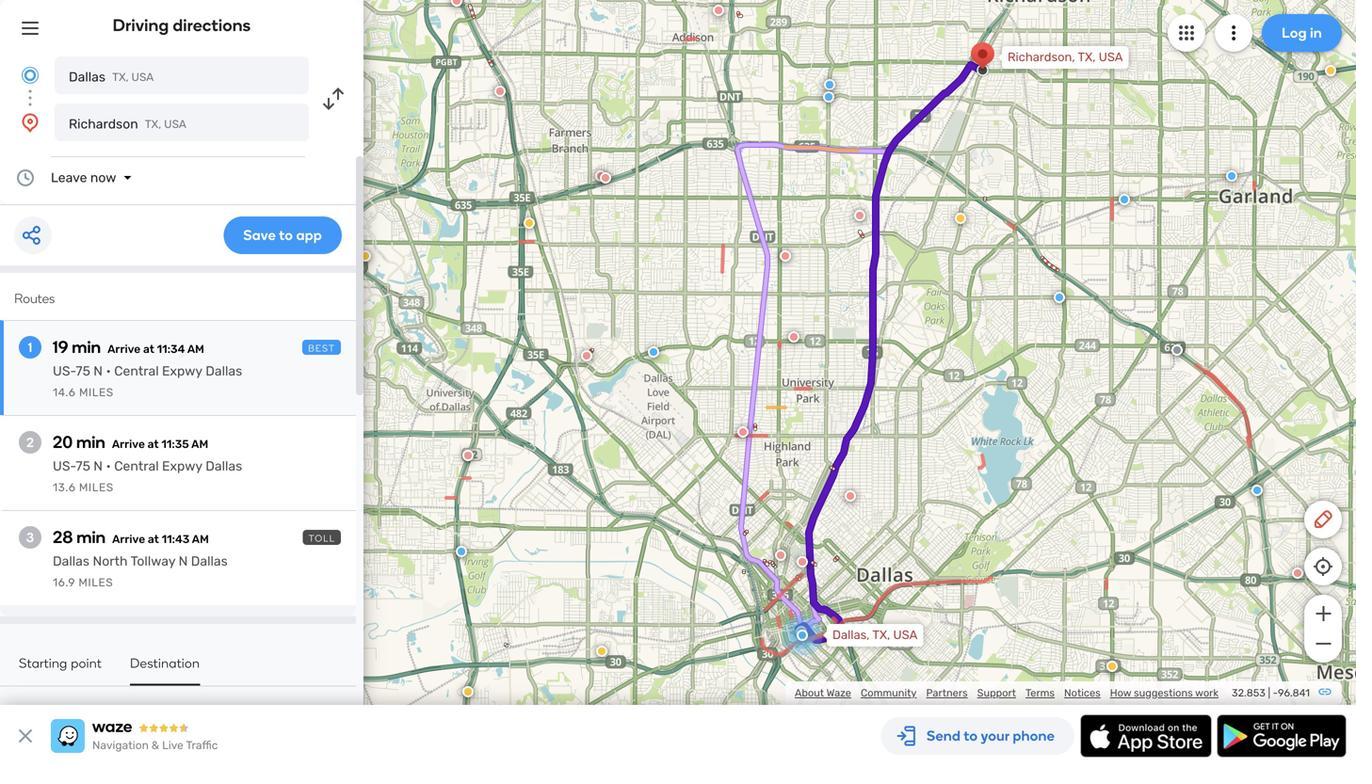 Task type: locate. For each thing, give the bounding box(es) containing it.
best
[[308, 343, 335, 354]]

tx, right richardson,
[[1078, 50, 1096, 65]]

2 us- from the top
[[53, 459, 76, 474]]

75 up 14.6
[[76, 364, 90, 379]]

am right 11:34
[[187, 343, 204, 356]]

20
[[53, 432, 73, 453]]

at up tollway
[[148, 533, 159, 546]]

min for 20 min
[[76, 432, 105, 453]]

2 horizontal spatial police image
[[1252, 485, 1263, 496]]

0 vertical spatial miles
[[79, 386, 114, 399]]

am inside 28 min arrive at 11:43 am
[[192, 533, 209, 546]]

how suggestions work link
[[1110, 687, 1219, 700]]

tx, for dallas,
[[872, 628, 890, 643]]

road closed image
[[713, 5, 724, 16], [600, 172, 611, 184], [780, 251, 791, 262], [788, 332, 800, 343], [581, 350, 592, 362], [737, 427, 749, 438], [845, 491, 856, 502], [775, 550, 786, 561], [797, 557, 808, 568], [1292, 568, 1303, 579], [796, 626, 807, 638]]

richardson tx, usa
[[69, 116, 186, 132]]

at
[[143, 343, 154, 356], [148, 438, 159, 451], [148, 533, 159, 546]]

1 vertical spatial •
[[106, 459, 111, 474]]

central inside us-75 n • central expwy dallas 14.6 miles
[[114, 364, 159, 379]]

2 vertical spatial miles
[[79, 576, 113, 590]]

n down 11:43 in the bottom left of the page
[[179, 554, 188, 569]]

central down 19 min arrive at 11:34 am
[[114, 364, 159, 379]]

min for 19 min
[[72, 337, 101, 357]]

miles right 14.6
[[79, 386, 114, 399]]

n down 19 min arrive at 11:34 am
[[94, 364, 103, 379]]

• inside us-75 n • central expwy dallas 14.6 miles
[[106, 364, 111, 379]]

1 expwy from the top
[[162, 364, 202, 379]]

2 miles from the top
[[79, 481, 114, 494]]

arrive inside the 20 min arrive at 11:35 am
[[112, 438, 145, 451]]

0 vertical spatial at
[[143, 343, 154, 356]]

leave
[[51, 170, 87, 186]]

usa for dallas,
[[893, 628, 918, 643]]

am right 11:43 in the bottom left of the page
[[192, 533, 209, 546]]

1 vertical spatial 75
[[76, 459, 90, 474]]

zoom out image
[[1311, 633, 1335, 655]]

am for 28 min
[[192, 533, 209, 546]]

n inside us-75 n • central expwy dallas 13.6 miles
[[94, 459, 103, 474]]

n
[[94, 364, 103, 379], [94, 459, 103, 474], [179, 554, 188, 569]]

0 vertical spatial us-
[[53, 364, 76, 379]]

tx, for richardson,
[[1078, 50, 1096, 65]]

expwy down 11:35
[[162, 459, 202, 474]]

at inside 28 min arrive at 11:43 am
[[148, 533, 159, 546]]

min right 28
[[77, 527, 106, 548]]

1 central from the top
[[114, 364, 159, 379]]

tx,
[[1078, 50, 1096, 65], [112, 71, 129, 84], [145, 118, 161, 131], [872, 628, 890, 643]]

1 horizontal spatial police image
[[1119, 194, 1130, 205]]

live
[[162, 739, 184, 752]]

us-75 n • central expwy dallas 14.6 miles
[[53, 364, 242, 399]]

n inside dallas north tollway n dallas 16.9 miles
[[179, 554, 188, 569]]

75 inside us-75 n • central expwy dallas 14.6 miles
[[76, 364, 90, 379]]

0 vertical spatial 75
[[76, 364, 90, 379]]

usa up richardson tx, usa
[[131, 71, 154, 84]]

at for 20 min
[[148, 438, 159, 451]]

75 up 13.6 in the left bottom of the page
[[76, 459, 90, 474]]

• inside us-75 n • central expwy dallas 13.6 miles
[[106, 459, 111, 474]]

arrive
[[107, 343, 141, 356], [112, 438, 145, 451], [112, 533, 145, 546]]

2 • from the top
[[106, 459, 111, 474]]

usa for dallas
[[131, 71, 154, 84]]

1 us- from the top
[[53, 364, 76, 379]]

at inside the 20 min arrive at 11:35 am
[[148, 438, 159, 451]]

us- inside us-75 n • central expwy dallas 13.6 miles
[[53, 459, 76, 474]]

1 vertical spatial min
[[76, 432, 105, 453]]

am
[[187, 343, 204, 356], [191, 438, 208, 451], [192, 533, 209, 546]]

us- for 20
[[53, 459, 76, 474]]

2 vertical spatial police image
[[456, 546, 467, 558]]

tx, up richardson tx, usa
[[112, 71, 129, 84]]

expwy down 11:34
[[162, 364, 202, 379]]

0 vertical spatial •
[[106, 364, 111, 379]]

arrive inside 19 min arrive at 11:34 am
[[107, 343, 141, 356]]

police image
[[1119, 194, 1130, 205], [1252, 485, 1263, 496], [456, 546, 467, 558]]

central down the 20 min arrive at 11:35 am
[[114, 459, 159, 474]]

1 vertical spatial miles
[[79, 481, 114, 494]]

dallas tx, usa
[[69, 69, 154, 85]]

expwy inside us-75 n • central expwy dallas 13.6 miles
[[162, 459, 202, 474]]

us- up 14.6
[[53, 364, 76, 379]]

usa inside richardson tx, usa
[[164, 118, 186, 131]]

us- up 13.6 in the left bottom of the page
[[53, 459, 76, 474]]

• down 19 min arrive at 11:34 am
[[106, 364, 111, 379]]

expwy inside us-75 n • central expwy dallas 14.6 miles
[[162, 364, 202, 379]]

north
[[93, 554, 128, 569]]

0 vertical spatial expwy
[[162, 364, 202, 379]]

dallas
[[69, 69, 106, 85], [205, 364, 242, 379], [205, 459, 242, 474], [53, 554, 90, 569], [191, 554, 228, 569]]

usa inside dallas tx, usa
[[131, 71, 154, 84]]

us-
[[53, 364, 76, 379], [53, 459, 76, 474]]

now
[[90, 170, 116, 186]]

• down the 20 min arrive at 11:35 am
[[106, 459, 111, 474]]

min right 19
[[72, 337, 101, 357]]

0 vertical spatial n
[[94, 364, 103, 379]]

75 inside us-75 n • central expwy dallas 13.6 miles
[[76, 459, 90, 474]]

min right 20
[[76, 432, 105, 453]]

police image
[[824, 79, 835, 90], [823, 91, 834, 103], [1226, 170, 1238, 182], [1054, 292, 1065, 303], [648, 347, 659, 358]]

central inside us-75 n • central expwy dallas 13.6 miles
[[114, 459, 159, 474]]

1 miles from the top
[[79, 386, 114, 399]]

expwy for 20 min
[[162, 459, 202, 474]]

tx, right 'richardson'
[[145, 118, 161, 131]]

arrive up us-75 n • central expwy dallas 13.6 miles
[[112, 438, 145, 451]]

am inside the 20 min arrive at 11:35 am
[[191, 438, 208, 451]]

partners link
[[926, 687, 968, 700]]

tx, inside dallas tx, usa
[[112, 71, 129, 84]]

usa
[[1099, 50, 1123, 65], [131, 71, 154, 84], [164, 118, 186, 131], [893, 628, 918, 643]]

navigation
[[92, 739, 149, 752]]

0 vertical spatial am
[[187, 343, 204, 356]]

expwy for 19 min
[[162, 364, 202, 379]]

arrive for 20 min
[[112, 438, 145, 451]]

hazard image
[[1325, 65, 1336, 76], [524, 218, 535, 229], [360, 251, 371, 262], [596, 646, 607, 657], [1107, 661, 1118, 672], [462, 687, 474, 698]]

1 vertical spatial arrive
[[112, 438, 145, 451]]

dallas inside us-75 n • central expwy dallas 14.6 miles
[[205, 364, 242, 379]]

am right 11:35
[[191, 438, 208, 451]]

arrive inside 28 min arrive at 11:43 am
[[112, 533, 145, 546]]

1 vertical spatial us-
[[53, 459, 76, 474]]

notices
[[1064, 687, 1101, 700]]

1 vertical spatial central
[[114, 459, 159, 474]]

driving
[[113, 15, 169, 35]]

miles inside us-75 n • central expwy dallas 13.6 miles
[[79, 481, 114, 494]]

0 vertical spatial central
[[114, 364, 159, 379]]

arrive up north
[[112, 533, 145, 546]]

2 vertical spatial am
[[192, 533, 209, 546]]

|
[[1268, 687, 1271, 700]]

central
[[114, 364, 159, 379], [114, 459, 159, 474]]

miles inside us-75 n • central expwy dallas 14.6 miles
[[79, 386, 114, 399]]

1 vertical spatial expwy
[[162, 459, 202, 474]]

•
[[106, 364, 111, 379], [106, 459, 111, 474]]

miles down north
[[79, 576, 113, 590]]

richardson,
[[1008, 50, 1075, 65]]

n down the 20 min arrive at 11:35 am
[[94, 459, 103, 474]]

2 central from the top
[[114, 459, 159, 474]]

dallas inside us-75 n • central expwy dallas 13.6 miles
[[205, 459, 242, 474]]

0 vertical spatial min
[[72, 337, 101, 357]]

2 75 from the top
[[76, 459, 90, 474]]

1 vertical spatial police image
[[1252, 485, 1263, 496]]

28 min arrive at 11:43 am
[[53, 527, 209, 548]]

arrive up us-75 n • central expwy dallas 14.6 miles
[[107, 343, 141, 356]]

am inside 19 min arrive at 11:34 am
[[187, 343, 204, 356]]

miles right 13.6 in the left bottom of the page
[[79, 481, 114, 494]]

at for 19 min
[[143, 343, 154, 356]]

miles
[[79, 386, 114, 399], [79, 481, 114, 494], [79, 576, 113, 590]]

location image
[[19, 111, 41, 134]]

usa right dallas,
[[893, 628, 918, 643]]

pencil image
[[1312, 509, 1335, 531]]

usa right richardson,
[[1099, 50, 1123, 65]]

0 vertical spatial arrive
[[107, 343, 141, 356]]

at left 11:35
[[148, 438, 159, 451]]

2 expwy from the top
[[162, 459, 202, 474]]

directions
[[173, 15, 251, 35]]

x image
[[14, 725, 37, 748]]

75
[[76, 364, 90, 379], [76, 459, 90, 474]]

1 • from the top
[[106, 364, 111, 379]]

community link
[[861, 687, 917, 700]]

tx, right dallas,
[[872, 628, 890, 643]]

suggestions
[[1134, 687, 1193, 700]]

at for 28 min
[[148, 533, 159, 546]]

dallas north tollway n dallas 16.9 miles
[[53, 554, 228, 590]]

2 vertical spatial at
[[148, 533, 159, 546]]

us- inside us-75 n • central expwy dallas 14.6 miles
[[53, 364, 76, 379]]

2 vertical spatial min
[[77, 527, 106, 548]]

1 75 from the top
[[76, 364, 90, 379]]

1 vertical spatial n
[[94, 459, 103, 474]]

min
[[72, 337, 101, 357], [76, 432, 105, 453], [77, 527, 106, 548]]

about
[[795, 687, 824, 700]]

3 miles from the top
[[79, 576, 113, 590]]

point
[[71, 655, 102, 672]]

us- for 19
[[53, 364, 76, 379]]

accident image
[[1172, 345, 1183, 356]]

2 vertical spatial arrive
[[112, 533, 145, 546]]

miles inside dallas north tollway n dallas 16.9 miles
[[79, 576, 113, 590]]

central for 19 min
[[114, 364, 159, 379]]

about waze link
[[795, 687, 851, 700]]

waze
[[827, 687, 851, 700]]

2 vertical spatial n
[[179, 554, 188, 569]]

road closed image
[[451, 0, 462, 7], [494, 86, 506, 97], [595, 170, 607, 182], [854, 210, 866, 221], [462, 450, 474, 461]]

destination
[[130, 655, 200, 672]]

at inside 19 min arrive at 11:34 am
[[143, 343, 154, 356]]

32.853
[[1232, 687, 1266, 700]]

1 vertical spatial at
[[148, 438, 159, 451]]

32.853 | -96.841
[[1232, 687, 1310, 700]]

1 vertical spatial am
[[191, 438, 208, 451]]

75 for 20
[[76, 459, 90, 474]]

expwy
[[162, 364, 202, 379], [162, 459, 202, 474]]

19 min arrive at 11:34 am
[[53, 337, 204, 357]]

at left 11:34
[[143, 343, 154, 356]]

n inside us-75 n • central expwy dallas 14.6 miles
[[94, 364, 103, 379]]

tx, inside richardson tx, usa
[[145, 118, 161, 131]]

usa right 'richardson'
[[164, 118, 186, 131]]



Task type: vqa. For each thing, say whether or not it's contained in the screenshot.
CE related to Restaurant CE Air France Fret
no



Task type: describe. For each thing, give the bounding box(es) containing it.
am for 20 min
[[191, 438, 208, 451]]

current location image
[[19, 64, 41, 87]]

traffic
[[186, 739, 218, 752]]

tollway
[[131, 554, 175, 569]]

hazard image
[[955, 213, 966, 224]]

am for 19 min
[[187, 343, 204, 356]]

support link
[[977, 687, 1016, 700]]

dallas,
[[833, 628, 870, 643]]

3
[[26, 530, 34, 546]]

terms
[[1026, 687, 1055, 700]]

n for 20 min
[[94, 459, 103, 474]]

0 vertical spatial police image
[[1119, 194, 1130, 205]]

leave now
[[51, 170, 116, 186]]

richardson, tx, usa
[[1008, 50, 1123, 65]]

zoom in image
[[1311, 603, 1335, 625]]

tx, for dallas
[[112, 71, 129, 84]]

central for 20 min
[[114, 459, 159, 474]]

0 horizontal spatial police image
[[456, 546, 467, 558]]

11:43
[[162, 533, 190, 546]]

partners
[[926, 687, 968, 700]]

community
[[861, 687, 917, 700]]

usa for richardson
[[164, 118, 186, 131]]

clock image
[[14, 167, 37, 189]]

n for 19 min
[[94, 364, 103, 379]]

miles for 20 min
[[79, 481, 114, 494]]

routes
[[14, 291, 55, 307]]

notices link
[[1064, 687, 1101, 700]]

miles for 19 min
[[79, 386, 114, 399]]

arrive for 28 min
[[112, 533, 145, 546]]

work
[[1195, 687, 1219, 700]]

tx, for richardson
[[145, 118, 161, 131]]

19
[[53, 337, 68, 357]]

how
[[1110, 687, 1131, 700]]

starting point button
[[19, 655, 102, 684]]

1
[[28, 340, 32, 356]]

-
[[1273, 687, 1278, 700]]

2
[[26, 435, 34, 451]]

14.6
[[53, 386, 76, 399]]

• for 20 min
[[106, 459, 111, 474]]

16.9
[[53, 576, 75, 590]]

min for 28 min
[[77, 527, 106, 548]]

75 for 19
[[76, 364, 90, 379]]

destination button
[[130, 655, 200, 686]]

96.841
[[1278, 687, 1310, 700]]

&
[[151, 739, 159, 752]]

11:35
[[161, 438, 189, 451]]

13.6
[[53, 481, 76, 494]]

starting point
[[19, 655, 102, 672]]

11:34
[[157, 343, 185, 356]]

toll
[[309, 533, 335, 544]]

dallas, tx, usa
[[833, 628, 918, 643]]

richardson
[[69, 116, 138, 132]]

terms link
[[1026, 687, 1055, 700]]

driving directions
[[113, 15, 251, 35]]

navigation & live traffic
[[92, 739, 218, 752]]

28
[[53, 527, 73, 548]]

• for 19 min
[[106, 364, 111, 379]]

us-75 n • central expwy dallas 13.6 miles
[[53, 459, 242, 494]]

link image
[[1318, 685, 1333, 700]]

about waze community partners support terms notices how suggestions work
[[795, 687, 1219, 700]]

arrive for 19 min
[[107, 343, 141, 356]]

20 min arrive at 11:35 am
[[53, 432, 208, 453]]

starting
[[19, 655, 67, 672]]

support
[[977, 687, 1016, 700]]

usa for richardson,
[[1099, 50, 1123, 65]]



